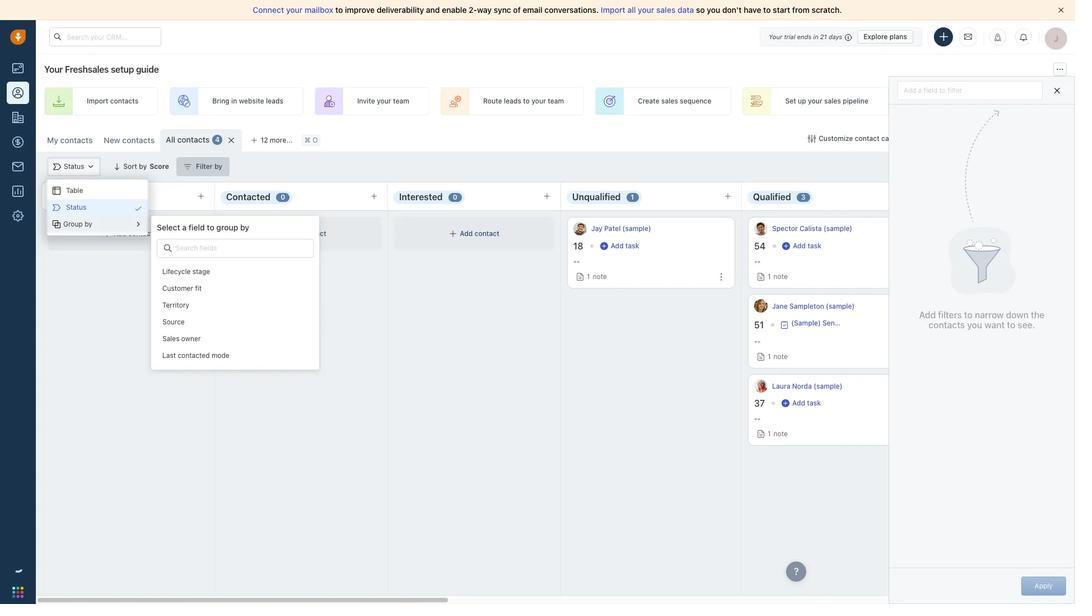 Task type: locate. For each thing, give the bounding box(es) containing it.
0 horizontal spatial your
[[286, 5, 303, 15]]

container_wx8msf4aqz5i3rn1 image for status
[[134, 205, 142, 213]]

0 vertical spatial container_wx8msf4aqz5i3rn1 image
[[134, 205, 142, 213]]

container_wx8msf4aqz5i3rn1 image
[[134, 205, 142, 213], [134, 221, 142, 228], [164, 245, 172, 253]]

your right all
[[638, 5, 654, 15]]

container_wx8msf4aqz5i3rn1 image left status
[[53, 204, 60, 212]]

2 vertical spatial container_wx8msf4aqz5i3rn1 image
[[53, 221, 60, 228]]

explore plans
[[864, 32, 907, 41]]

container_wx8msf4aqz5i3rn1 image
[[53, 187, 60, 195], [53, 204, 60, 212], [53, 221, 60, 228]]

container_wx8msf4aqz5i3rn1 image inside group by menu item
[[134, 221, 142, 228]]

sales
[[656, 5, 676, 15]]

territory
[[162, 302, 189, 310]]

contacted
[[178, 352, 210, 360]]

container_wx8msf4aqz5i3rn1 image for group by
[[134, 221, 142, 228]]

1 vertical spatial container_wx8msf4aqz5i3rn1 image
[[53, 204, 60, 212]]

email
[[523, 5, 543, 15]]

and
[[426, 5, 440, 15]]

0 horizontal spatial to
[[207, 223, 214, 232]]

a
[[182, 223, 187, 232]]

3 container_wx8msf4aqz5i3rn1 image from the top
[[53, 221, 60, 228]]

1 vertical spatial container_wx8msf4aqz5i3rn1 image
[[134, 221, 142, 228]]

2 horizontal spatial to
[[763, 5, 771, 15]]

group
[[216, 223, 238, 232]]

to inside "menu"
[[207, 223, 214, 232]]

freshworks switcher image
[[12, 587, 24, 599]]

2 your from the left
[[638, 5, 654, 15]]

container_wx8msf4aqz5i3rn1 image left 'table'
[[53, 187, 60, 195]]

by
[[85, 220, 92, 229], [240, 223, 249, 232]]

to right mailbox on the top of the page
[[335, 5, 343, 15]]

1 container_wx8msf4aqz5i3rn1 image from the top
[[53, 187, 60, 195]]

owner
[[181, 335, 201, 344]]

your
[[286, 5, 303, 15], [638, 5, 654, 15]]

improve
[[345, 5, 375, 15]]

your left mailbox on the top of the page
[[286, 5, 303, 15]]

scratch.
[[812, 5, 842, 15]]

start
[[773, 5, 790, 15]]

last contacted mode
[[162, 352, 229, 360]]

mailbox
[[305, 5, 333, 15]]

1 horizontal spatial by
[[240, 223, 249, 232]]

container_wx8msf4aqz5i3rn1 image up group by menu item
[[134, 205, 142, 213]]

container_wx8msf4aqz5i3rn1 image left select
[[134, 221, 142, 228]]

to right "field"
[[207, 223, 214, 232]]

sales owner
[[162, 335, 201, 344]]

all
[[627, 5, 636, 15]]

to
[[335, 5, 343, 15], [763, 5, 771, 15], [207, 223, 214, 232]]

Search your CRM... text field
[[49, 27, 161, 46]]

by inside menu item
[[85, 220, 92, 229]]

way
[[477, 5, 492, 15]]

0 horizontal spatial by
[[85, 220, 92, 229]]

to left start
[[763, 5, 771, 15]]

1 horizontal spatial to
[[335, 5, 343, 15]]

1 horizontal spatial your
[[638, 5, 654, 15]]

sales
[[162, 335, 179, 344]]

customer
[[162, 285, 193, 293]]

container_wx8msf4aqz5i3rn1 image left group
[[53, 221, 60, 228]]

customer fit
[[162, 285, 202, 293]]

connect your mailbox to improve deliverability and enable 2-way sync of email conversations. import all your sales data so you don't have to start from scratch.
[[253, 5, 842, 15]]

sync
[[494, 5, 511, 15]]

container_wx8msf4aqz5i3rn1 image inside group by menu item
[[53, 221, 60, 228]]

enable
[[442, 5, 467, 15]]

group
[[63, 220, 83, 229]]

explore
[[864, 32, 888, 41]]

lifecycle stage
[[162, 268, 210, 276]]

2 container_wx8msf4aqz5i3rn1 image from the top
[[53, 204, 60, 212]]

to for deliverability
[[335, 5, 343, 15]]

shade muted image
[[842, 32, 852, 41]]

so
[[696, 5, 705, 15]]

lifecycle
[[162, 268, 191, 276]]

container_wx8msf4aqz5i3rn1 image down select
[[164, 245, 172, 253]]

you
[[707, 5, 720, 15]]

container_wx8msf4aqz5i3rn1 image for group by
[[53, 221, 60, 228]]

0 vertical spatial container_wx8msf4aqz5i3rn1 image
[[53, 187, 60, 195]]



Task type: describe. For each thing, give the bounding box(es) containing it.
of
[[513, 5, 521, 15]]

import
[[601, 5, 625, 15]]

Search fields field
[[175, 243, 251, 254]]

source
[[162, 318, 185, 327]]

mode
[[212, 352, 229, 360]]

2-
[[469, 5, 477, 15]]

deliverability
[[377, 5, 424, 15]]

from
[[792, 5, 810, 15]]

plans
[[890, 32, 907, 41]]

don't
[[722, 5, 742, 15]]

table
[[66, 187, 83, 195]]

2 vertical spatial container_wx8msf4aqz5i3rn1 image
[[164, 245, 172, 253]]

data
[[678, 5, 694, 15]]

group by menu item
[[47, 216, 148, 233]]

stage
[[192, 268, 210, 276]]

have
[[744, 5, 761, 15]]

select
[[157, 223, 180, 232]]

field
[[189, 223, 205, 232]]

fit
[[195, 285, 202, 293]]

connect your mailbox link
[[253, 5, 335, 15]]

container_wx8msf4aqz5i3rn1 image for status
[[53, 204, 60, 212]]

to for by
[[207, 223, 214, 232]]

select a field to group by
[[157, 223, 249, 232]]

container_wx8msf4aqz5i3rn1 image for table
[[53, 187, 60, 195]]

select a field to group by menu
[[47, 180, 319, 370]]

status
[[66, 204, 86, 212]]

group by
[[63, 220, 92, 229]]

conversations.
[[545, 5, 599, 15]]

explore plans link
[[858, 30, 913, 43]]

send email image
[[964, 32, 972, 42]]

last
[[162, 352, 176, 360]]

1 your from the left
[[286, 5, 303, 15]]

connect
[[253, 5, 284, 15]]

import all your sales data link
[[601, 5, 696, 15]]



Task type: vqa. For each thing, say whether or not it's contained in the screenshot.
Qualified related to 54
no



